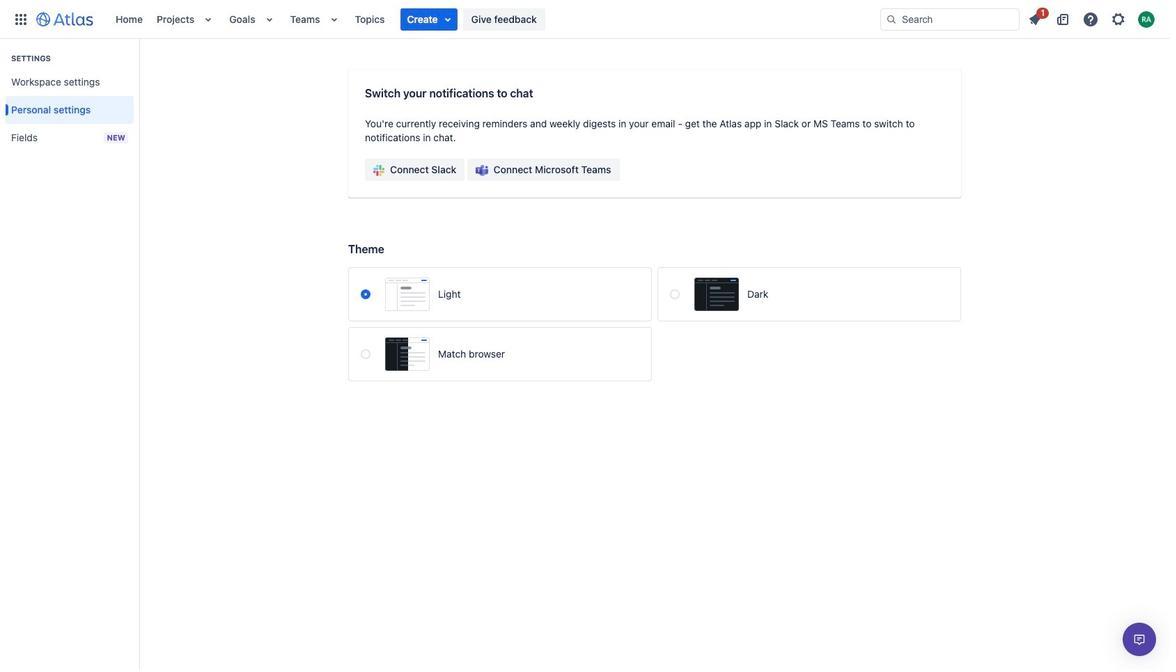 Task type: describe. For each thing, give the bounding box(es) containing it.
1 horizontal spatial list
[[1023, 5, 1162, 30]]

open intercom messenger image
[[1132, 632, 1148, 649]]

match browser image
[[385, 338, 430, 371]]

help image
[[1083, 11, 1100, 28]]

switch to... image
[[13, 11, 29, 28]]

1 horizontal spatial list item
[[1023, 5, 1049, 30]]



Task type: locate. For each thing, give the bounding box(es) containing it.
0 horizontal spatial list
[[109, 0, 881, 39]]

list item
[[1023, 5, 1049, 30], [400, 8, 458, 30]]

search image
[[886, 14, 897, 25]]

banner
[[0, 0, 1171, 39]]

Search field
[[881, 8, 1020, 30]]

0 horizontal spatial group
[[6, 39, 134, 156]]

None search field
[[881, 8, 1020, 30]]

1 horizontal spatial group
[[365, 159, 620, 181]]

account image
[[1139, 11, 1155, 28]]

heading
[[6, 53, 134, 64]]

notifications image
[[1027, 11, 1044, 28]]

list
[[109, 0, 881, 39], [1023, 5, 1162, 30]]

settings image
[[1111, 11, 1127, 28]]

group
[[6, 39, 134, 156], [365, 159, 620, 181]]

slack image
[[373, 165, 385, 176]]

dark image
[[695, 278, 739, 311]]

1 vertical spatial group
[[365, 159, 620, 181]]

None radio
[[361, 290, 371, 300], [361, 350, 371, 360], [361, 290, 371, 300], [361, 350, 371, 360]]

list item inside list
[[400, 8, 458, 30]]

light image
[[385, 278, 430, 311]]

top element
[[8, 0, 881, 39]]

0 vertical spatial group
[[6, 39, 134, 156]]

microsoft teams image
[[476, 165, 488, 176]]

0 horizontal spatial list item
[[400, 8, 458, 30]]



Task type: vqa. For each thing, say whether or not it's contained in the screenshot.
option
yes



